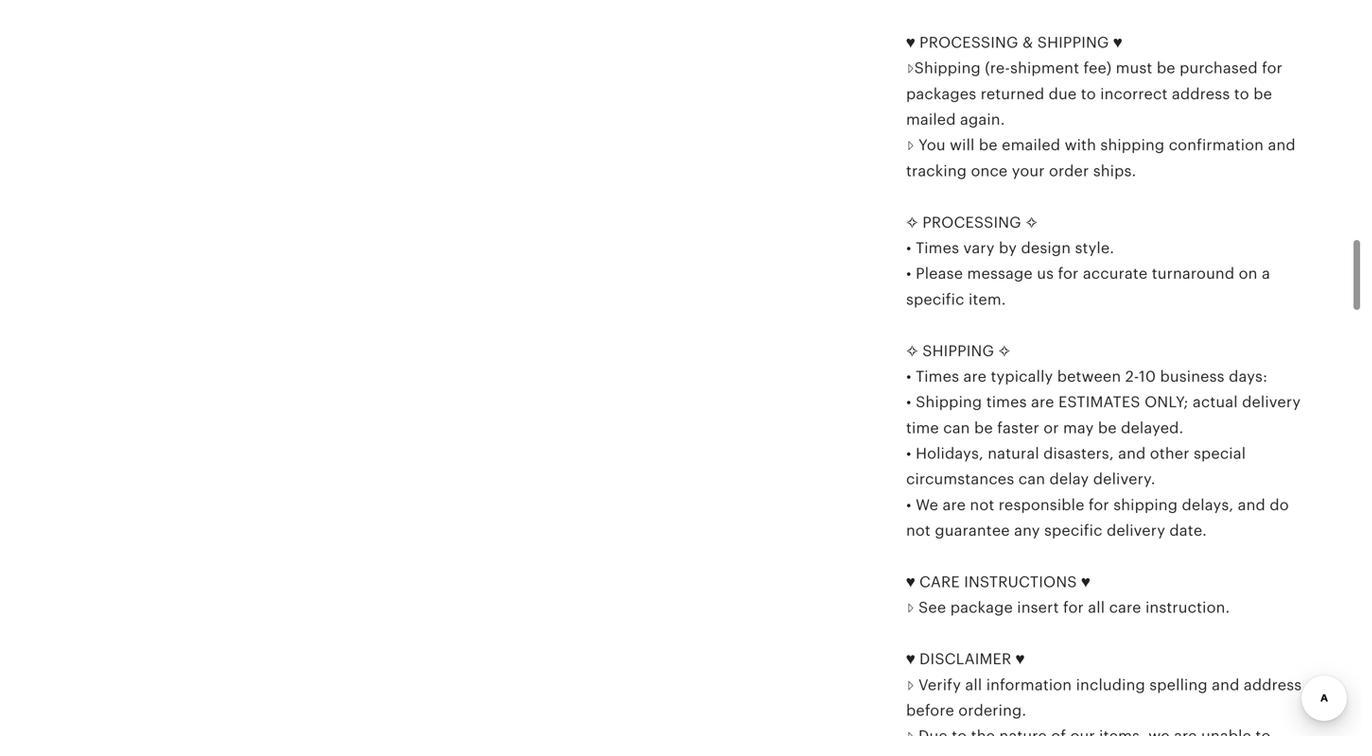 Task type: locate. For each thing, give the bounding box(es) containing it.
♥ right instructions
[[1081, 574, 1090, 591]]

insert
[[1017, 600, 1059, 617]]

delivery
[[1242, 394, 1301, 411], [1107, 523, 1165, 540]]

✧ down tracking
[[906, 214, 918, 231]]

2 times from the top
[[916, 368, 959, 385]]

and inside ♥ processing & shipping ♥ ▹shipping (re-shipment fee) must be purchased for packages returned due to incorrect address to be mailed again. ▹ you will be emailed with shipping confirmation and tracking once your order ships.
[[1268, 137, 1296, 154]]

shipping up ships.
[[1101, 137, 1165, 154]]

0 vertical spatial processing
[[920, 34, 1018, 51]]

can
[[943, 420, 970, 437], [1019, 471, 1045, 488]]

specific down responsible
[[1044, 523, 1103, 540]]

1 ▹ from the top
[[906, 137, 914, 154]]

1 vertical spatial delivery
[[1107, 523, 1165, 540]]

and right spelling on the right bottom
[[1212, 677, 1240, 694]]

be right must
[[1157, 60, 1176, 77]]

times inside the ✧ processing ✧ • times vary by design style. • please message us for accurate turnaround on a specific item.
[[916, 240, 959, 257]]

1 vertical spatial processing
[[923, 214, 1021, 231]]

0 horizontal spatial address
[[1172, 85, 1230, 102]]

0 vertical spatial ▹
[[906, 137, 914, 154]]

1 horizontal spatial all
[[1088, 600, 1105, 617]]

address right spelling on the right bottom
[[1244, 677, 1302, 694]]

6 • from the top
[[906, 497, 912, 514]]

1 horizontal spatial specific
[[1044, 523, 1103, 540]]

1 vertical spatial shipping
[[923, 343, 994, 360]]

2 ▹ from the top
[[906, 600, 914, 617]]

time
[[906, 420, 939, 437]]

▹ inside ♥ processing & shipping ♥ ▹shipping (re-shipment fee) must be purchased for packages returned due to incorrect address to be mailed again. ▹ you will be emailed with shipping confirmation and tracking once your order ships.
[[906, 137, 914, 154]]

specific
[[906, 291, 964, 308], [1044, 523, 1103, 540]]

business
[[1160, 368, 1225, 385]]

are up shipping
[[964, 368, 987, 385]]

•
[[906, 240, 912, 257], [906, 266, 912, 283], [906, 368, 912, 385], [906, 394, 912, 411], [906, 446, 912, 463], [906, 497, 912, 514]]

1 vertical spatial address
[[1244, 677, 1302, 694]]

1 vertical spatial times
[[916, 368, 959, 385]]

shipping
[[1101, 137, 1165, 154], [1114, 497, 1178, 514]]

shipping
[[1037, 34, 1109, 51], [923, 343, 994, 360]]

once
[[971, 163, 1008, 180]]

✧ up design
[[1026, 214, 1038, 231]]

1 horizontal spatial address
[[1244, 677, 1302, 694]]

and left do
[[1238, 497, 1266, 514]]

specific down please
[[906, 291, 964, 308]]

1 horizontal spatial to
[[1234, 85, 1249, 102]]

1 vertical spatial all
[[965, 677, 982, 694]]

1 horizontal spatial shipping
[[1037, 34, 1109, 51]]

address inside ♥ processing & shipping ♥ ▹shipping (re-shipment fee) must be purchased for packages returned due to incorrect address to be mailed again. ▹ you will be emailed with shipping confirmation and tracking once your order ships.
[[1172, 85, 1230, 102]]

shipping down the 'delivery.'
[[1114, 497, 1178, 514]]

▹
[[906, 137, 914, 154], [906, 600, 914, 617], [906, 677, 914, 694]]

0 vertical spatial shipping
[[1037, 34, 1109, 51]]

can up responsible
[[1019, 471, 1045, 488]]

0 vertical spatial times
[[916, 240, 959, 257]]

not down we
[[906, 523, 931, 540]]

all inside the '♥ care instructions ♥ ▹ see package insert for all care instruction.'
[[1088, 600, 1105, 617]]

0 vertical spatial delivery
[[1242, 394, 1301, 411]]

♥
[[906, 34, 915, 51], [1113, 34, 1123, 51], [906, 574, 915, 591], [1081, 574, 1090, 591], [906, 651, 915, 668], [1016, 651, 1025, 668]]

1 • from the top
[[906, 240, 912, 257]]

before
[[906, 703, 954, 720]]

for inside ♥ processing & shipping ♥ ▹shipping (re-shipment fee) must be purchased for packages returned due to incorrect address to be mailed again. ▹ you will be emailed with shipping confirmation and tracking once your order ships.
[[1262, 60, 1283, 77]]

processing inside the ✧ processing ✧ • times vary by design style. • please message us for accurate turnaround on a specific item.
[[923, 214, 1021, 231]]

▹ left verify
[[906, 677, 914, 694]]

with
[[1065, 137, 1096, 154]]

and right confirmation
[[1268, 137, 1296, 154]]

2 vertical spatial ▹
[[906, 677, 914, 694]]

and up the 'delivery.'
[[1118, 446, 1146, 463]]

0 vertical spatial shipping
[[1101, 137, 1165, 154]]

processing up ▹shipping
[[920, 34, 1018, 51]]

for right insert
[[1063, 600, 1084, 617]]

all
[[1088, 600, 1105, 617], [965, 677, 982, 694]]

are
[[964, 368, 987, 385], [1031, 394, 1054, 411], [943, 497, 966, 514]]

0 horizontal spatial to
[[1081, 85, 1096, 102]]

processing
[[920, 34, 1018, 51], [923, 214, 1021, 231]]

vary
[[964, 240, 995, 257]]

processing up vary
[[923, 214, 1021, 231]]

for
[[1262, 60, 1283, 77], [1058, 266, 1079, 283], [1089, 497, 1109, 514], [1063, 600, 1084, 617]]

can up holidays, at the bottom of the page
[[943, 420, 970, 437]]

be down times
[[974, 420, 993, 437]]

processing for ▹shipping
[[920, 34, 1018, 51]]

1 vertical spatial not
[[906, 523, 931, 540]]

faster
[[997, 420, 1039, 437]]

delivery down days:
[[1242, 394, 1301, 411]]

specific inside ✧ shipping ✧ • times are typically between 2-10 business days: • shipping times are estimates only; actual delivery time can be faster or may be delayed. • holidays, natural disasters, and other special circumstances can delay delivery. • we are not responsible for shipping delays, and do not guarantee any specific delivery date.
[[1044, 523, 1103, 540]]

delivery left date.
[[1107, 523, 1165, 540]]

accurate
[[1083, 266, 1148, 283]]

for right 'us'
[[1058, 266, 1079, 283]]

by
[[999, 240, 1017, 257]]

tracking
[[906, 163, 967, 180]]

address
[[1172, 85, 1230, 102], [1244, 677, 1302, 694]]

shipping inside ✧ shipping ✧ • times are typically between 2-10 business days: • shipping times are estimates only; actual delivery time can be faster or may be delayed. • holidays, natural disasters, and other special circumstances can delay delivery. • we are not responsible for shipping delays, and do not guarantee any specific delivery date.
[[923, 343, 994, 360]]

shipping up fee)
[[1037, 34, 1109, 51]]

0 vertical spatial specific
[[906, 291, 964, 308]]

other
[[1150, 446, 1190, 463]]

verify
[[919, 677, 961, 694]]

address down the purchased
[[1172, 85, 1230, 102]]

0 vertical spatial not
[[970, 497, 995, 514]]

be up "once"
[[979, 137, 998, 154]]

be
[[1157, 60, 1176, 77], [1254, 85, 1272, 102], [979, 137, 998, 154], [974, 420, 993, 437], [1098, 420, 1117, 437]]

2 • from the top
[[906, 266, 912, 283]]

times
[[986, 394, 1027, 411]]

(re-
[[985, 60, 1010, 77]]

are down circumstances
[[943, 497, 966, 514]]

be down estimates on the right
[[1098, 420, 1117, 437]]

must
[[1116, 60, 1153, 77]]

▹ left see
[[906, 600, 914, 617]]

0 horizontal spatial can
[[943, 420, 970, 437]]

&
[[1023, 34, 1033, 51]]

processing for vary
[[923, 214, 1021, 231]]

for down the 'delivery.'
[[1089, 497, 1109, 514]]

not up guarantee
[[970, 497, 995, 514]]

you
[[919, 137, 946, 154]]

for inside ✧ shipping ✧ • times are typically between 2-10 business days: • shipping times are estimates only; actual delivery time can be faster or may be delayed. • holidays, natural disasters, and other special circumstances can delay delivery. • we are not responsible for shipping delays, and do not guarantee any specific delivery date.
[[1089, 497, 1109, 514]]

0 horizontal spatial not
[[906, 523, 931, 540]]

♥ up must
[[1113, 34, 1123, 51]]

processing inside ♥ processing & shipping ♥ ▹shipping (re-shipment fee) must be purchased for packages returned due to incorrect address to be mailed again. ▹ you will be emailed with shipping confirmation and tracking once your order ships.
[[920, 34, 1018, 51]]

returned
[[981, 85, 1045, 102]]

days:
[[1229, 368, 1268, 385]]

0 vertical spatial all
[[1088, 600, 1105, 617]]

▹ inside the '♥ care instructions ♥ ▹ see package insert for all care instruction.'
[[906, 600, 914, 617]]

delay
[[1050, 471, 1089, 488]]

0 horizontal spatial specific
[[906, 291, 964, 308]]

fee)
[[1084, 60, 1112, 77]]

0 horizontal spatial all
[[965, 677, 982, 694]]

natural
[[988, 446, 1039, 463]]

to right the due in the top right of the page
[[1081, 85, 1096, 102]]

all left care at the bottom of the page
[[1088, 600, 1105, 617]]

and inside ♥ disclaimer ♥ ▹ verify all information including spelling and address before ordering.
[[1212, 677, 1240, 694]]

to down the purchased
[[1234, 85, 1249, 102]]

message
[[967, 266, 1033, 283]]

▹ left you
[[906, 137, 914, 154]]

times up shipping
[[916, 368, 959, 385]]

♥ processing & shipping ♥ ▹shipping (re-shipment fee) must be purchased for packages returned due to incorrect address to be mailed again. ▹ you will be emailed with shipping confirmation and tracking once your order ships.
[[906, 34, 1296, 180]]

✧
[[906, 214, 918, 231], [1026, 214, 1038, 231], [906, 343, 918, 360], [999, 343, 1011, 360]]

1 times from the top
[[916, 240, 959, 257]]

delays,
[[1182, 497, 1234, 514]]

not
[[970, 497, 995, 514], [906, 523, 931, 540]]

0 horizontal spatial shipping
[[923, 343, 994, 360]]

1 vertical spatial ▹
[[906, 600, 914, 617]]

1 vertical spatial specific
[[1044, 523, 1103, 540]]

1 vertical spatial shipping
[[1114, 497, 1178, 514]]

for right the purchased
[[1262, 60, 1283, 77]]

times for processing
[[916, 240, 959, 257]]

3 ▹ from the top
[[906, 677, 914, 694]]

2 vertical spatial are
[[943, 497, 966, 514]]

times for shipping
[[916, 368, 959, 385]]

times up please
[[916, 240, 959, 257]]

and
[[1268, 137, 1296, 154], [1118, 446, 1146, 463], [1238, 497, 1266, 514], [1212, 677, 1240, 694]]

shipping up shipping
[[923, 343, 994, 360]]

item.
[[969, 291, 1006, 308]]

to
[[1081, 85, 1096, 102], [1234, 85, 1249, 102]]

times inside ✧ shipping ✧ • times are typically between 2-10 business days: • shipping times are estimates only; actual delivery time can be faster or may be delayed. • holidays, natural disasters, and other special circumstances can delay delivery. • we are not responsible for shipping delays, and do not guarantee any specific delivery date.
[[916, 368, 959, 385]]

5 • from the top
[[906, 446, 912, 463]]

0 vertical spatial address
[[1172, 85, 1230, 102]]

2 to from the left
[[1234, 85, 1249, 102]]

are up "or"
[[1031, 394, 1054, 411]]

or
[[1044, 420, 1059, 437]]

confirmation
[[1169, 137, 1264, 154]]

all down disclaimer
[[965, 677, 982, 694]]

1 horizontal spatial can
[[1019, 471, 1045, 488]]



Task type: describe. For each thing, give the bounding box(es) containing it.
0 vertical spatial can
[[943, 420, 970, 437]]

delivery.
[[1093, 471, 1156, 488]]

♥ disclaimer ♥ ▹ verify all information including spelling and address before ordering.
[[906, 651, 1302, 720]]

ships.
[[1093, 163, 1137, 180]]

incorrect
[[1100, 85, 1168, 102]]

only;
[[1145, 394, 1189, 411]]

✧ up shipping
[[906, 343, 918, 360]]

again.
[[960, 111, 1005, 128]]

emailed
[[1002, 137, 1061, 154]]

♥ up the "information"
[[1016, 651, 1025, 668]]

between
[[1057, 368, 1121, 385]]

♥ left disclaimer
[[906, 651, 915, 668]]

♥ left care
[[906, 574, 915, 591]]

purchased
[[1180, 60, 1258, 77]]

us
[[1037, 266, 1054, 283]]

delayed.
[[1121, 420, 1184, 437]]

0 horizontal spatial delivery
[[1107, 523, 1165, 540]]

▹ inside ♥ disclaimer ♥ ▹ verify all information including spelling and address before ordering.
[[906, 677, 914, 694]]

3 • from the top
[[906, 368, 912, 385]]

for inside the '♥ care instructions ♥ ▹ see package insert for all care instruction.'
[[1063, 600, 1084, 617]]

packages
[[906, 85, 977, 102]]

all inside ♥ disclaimer ♥ ▹ verify all information including spelling and address before ordering.
[[965, 677, 982, 694]]

specific inside the ✧ processing ✧ • times vary by design style. • please message us for accurate turnaround on a specific item.
[[906, 291, 964, 308]]

we
[[916, 497, 938, 514]]

shipping
[[916, 394, 982, 411]]

care
[[920, 574, 960, 591]]

ordering.
[[959, 703, 1027, 720]]

10
[[1139, 368, 1156, 385]]

instruction.
[[1146, 600, 1230, 617]]

disasters,
[[1044, 446, 1114, 463]]

style.
[[1075, 240, 1114, 257]]

do
[[1270, 497, 1289, 514]]

address inside ♥ disclaimer ♥ ▹ verify all information including spelling and address before ordering.
[[1244, 677, 1302, 694]]

instructions
[[964, 574, 1077, 591]]

responsible
[[999, 497, 1085, 514]]

including
[[1076, 677, 1145, 694]]

1 vertical spatial are
[[1031, 394, 1054, 411]]

will
[[950, 137, 975, 154]]

your
[[1012, 163, 1045, 180]]

shipping inside ✧ shipping ✧ • times are typically between 2-10 business days: • shipping times are estimates only; actual delivery time can be faster or may be delayed. • holidays, natural disasters, and other special circumstances can delay delivery. • we are not responsible for shipping delays, and do not guarantee any specific delivery date.
[[1114, 497, 1178, 514]]

design
[[1021, 240, 1071, 257]]

spelling
[[1150, 677, 1208, 694]]

guarantee
[[935, 523, 1010, 540]]

special
[[1194, 446, 1246, 463]]

shipment
[[1010, 60, 1080, 77]]

✧ up typically
[[999, 343, 1011, 360]]

typically
[[991, 368, 1053, 385]]

package
[[950, 600, 1013, 617]]

on
[[1239, 266, 1258, 283]]

mailed
[[906, 111, 956, 128]]

holidays,
[[916, 446, 984, 463]]

1 to from the left
[[1081, 85, 1096, 102]]

✧ processing ✧ • times vary by design style. • please message us for accurate turnaround on a specific item.
[[906, 214, 1270, 308]]

circumstances
[[906, 471, 1014, 488]]

any
[[1014, 523, 1040, 540]]

shipping inside ♥ processing & shipping ♥ ▹shipping (re-shipment fee) must be purchased for packages returned due to incorrect address to be mailed again. ▹ you will be emailed with shipping confirmation and tracking once your order ships.
[[1101, 137, 1165, 154]]

may
[[1063, 420, 1094, 437]]

please
[[916, 266, 963, 283]]

be down the purchased
[[1254, 85, 1272, 102]]

1 horizontal spatial not
[[970, 497, 995, 514]]

2-
[[1125, 368, 1139, 385]]

1 horizontal spatial delivery
[[1242, 394, 1301, 411]]

0 vertical spatial are
[[964, 368, 987, 385]]

information
[[986, 677, 1072, 694]]

a
[[1262, 266, 1270, 283]]

shipping inside ♥ processing & shipping ♥ ▹shipping (re-shipment fee) must be purchased for packages returned due to incorrect address to be mailed again. ▹ you will be emailed with shipping confirmation and tracking once your order ships.
[[1037, 34, 1109, 51]]

for inside the ✧ processing ✧ • times vary by design style. • please message us for accurate turnaround on a specific item.
[[1058, 266, 1079, 283]]

♥ care instructions ♥ ▹ see package insert for all care instruction.
[[906, 574, 1230, 617]]

order
[[1049, 163, 1089, 180]]

1 vertical spatial can
[[1019, 471, 1045, 488]]

due
[[1049, 85, 1077, 102]]

actual
[[1193, 394, 1238, 411]]

♥ up ▹shipping
[[906, 34, 915, 51]]

estimates
[[1059, 394, 1141, 411]]

▹shipping
[[906, 60, 981, 77]]

date.
[[1170, 523, 1207, 540]]

4 • from the top
[[906, 394, 912, 411]]

✧ shipping ✧ • times are typically between 2-10 business days: • shipping times are estimates only; actual delivery time can be faster or may be delayed. • holidays, natural disasters, and other special circumstances can delay delivery. • we are not responsible for shipping delays, and do not guarantee any specific delivery date.
[[906, 343, 1301, 540]]

care
[[1109, 600, 1141, 617]]

see
[[919, 600, 946, 617]]

turnaround
[[1152, 266, 1235, 283]]

disclaimer
[[920, 651, 1012, 668]]



Task type: vqa. For each thing, say whether or not it's contained in the screenshot.
Choose
no



